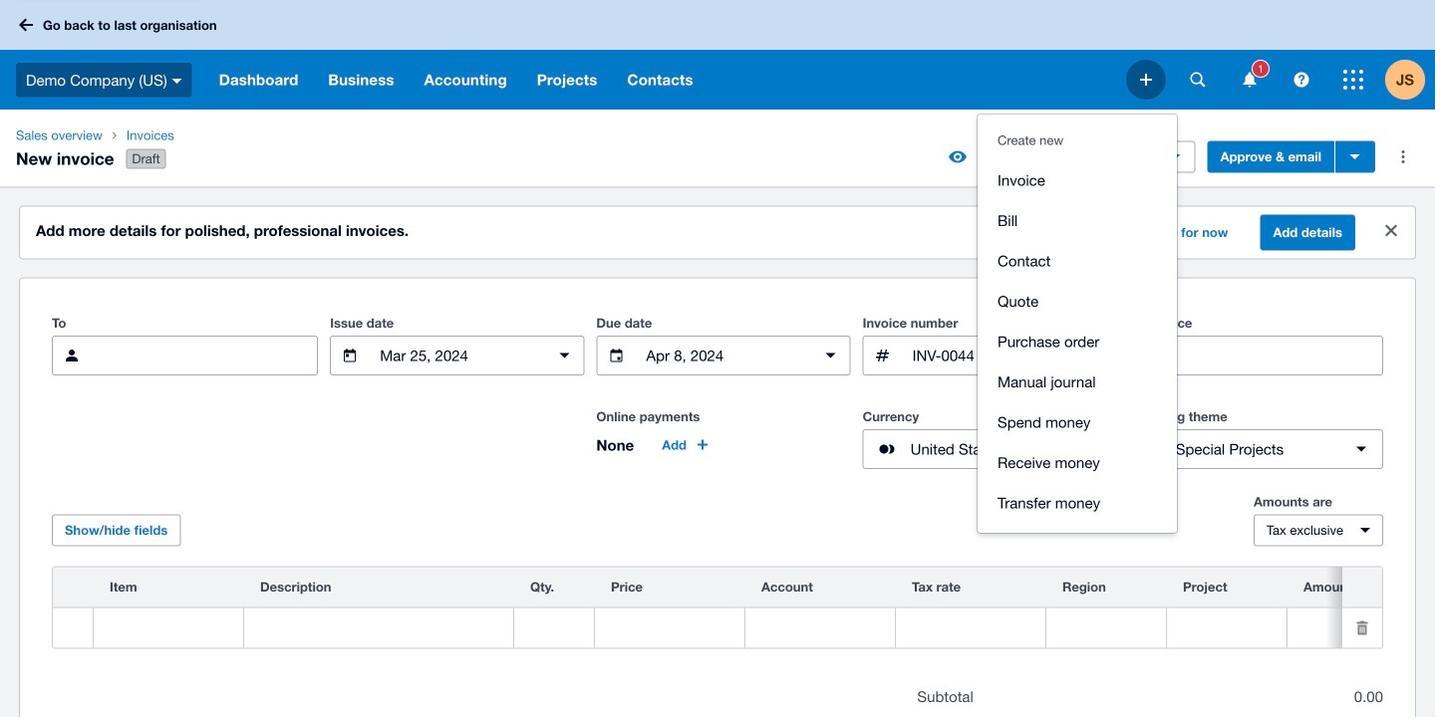 Task type: locate. For each thing, give the bounding box(es) containing it.
list box
[[978, 115, 1178, 533]]

banner
[[0, 0, 1436, 533]]

0 horizontal spatial more date options image
[[545, 336, 585, 376]]

1 svg image from the left
[[1244, 72, 1257, 87]]

1 horizontal spatial more date options image
[[811, 336, 851, 376]]

svg image
[[19, 18, 33, 31], [1344, 70, 1364, 90], [1191, 72, 1206, 87], [1141, 74, 1153, 86], [172, 79, 182, 84]]

None field
[[94, 610, 243, 648], [514, 610, 594, 648], [595, 610, 745, 648], [1288, 610, 1436, 648], [94, 610, 243, 648], [514, 610, 594, 648], [595, 610, 745, 648], [1288, 610, 1436, 648]]

0 horizontal spatial svg image
[[1244, 72, 1257, 87]]

more date options image
[[545, 336, 585, 376], [811, 336, 851, 376]]

None text field
[[645, 337, 803, 375], [1177, 337, 1383, 375], [244, 610, 514, 648], [645, 337, 803, 375], [1177, 337, 1383, 375], [244, 610, 514, 648]]

1 more date options image from the left
[[545, 336, 585, 376]]

svg image
[[1244, 72, 1257, 87], [1295, 72, 1310, 87]]

more invoice options image
[[1384, 137, 1424, 177]]

contact element
[[52, 336, 318, 376]]

None text field
[[100, 337, 317, 375], [378, 337, 537, 375], [911, 337, 1117, 375], [100, 337, 317, 375], [378, 337, 537, 375], [911, 337, 1117, 375]]

1 horizontal spatial svg image
[[1295, 72, 1310, 87]]



Task type: vqa. For each thing, say whether or not it's contained in the screenshot.
Accounting
no



Task type: describe. For each thing, give the bounding box(es) containing it.
create new group
[[978, 150, 1178, 533]]

2 svg image from the left
[[1295, 72, 1310, 87]]

2 more date options image from the left
[[811, 336, 851, 376]]

remove image
[[1343, 609, 1383, 649]]

more line item options element
[[1343, 568, 1383, 608]]

invoice line item list element
[[52, 567, 1436, 650]]

invoice number element
[[863, 336, 1118, 376]]



